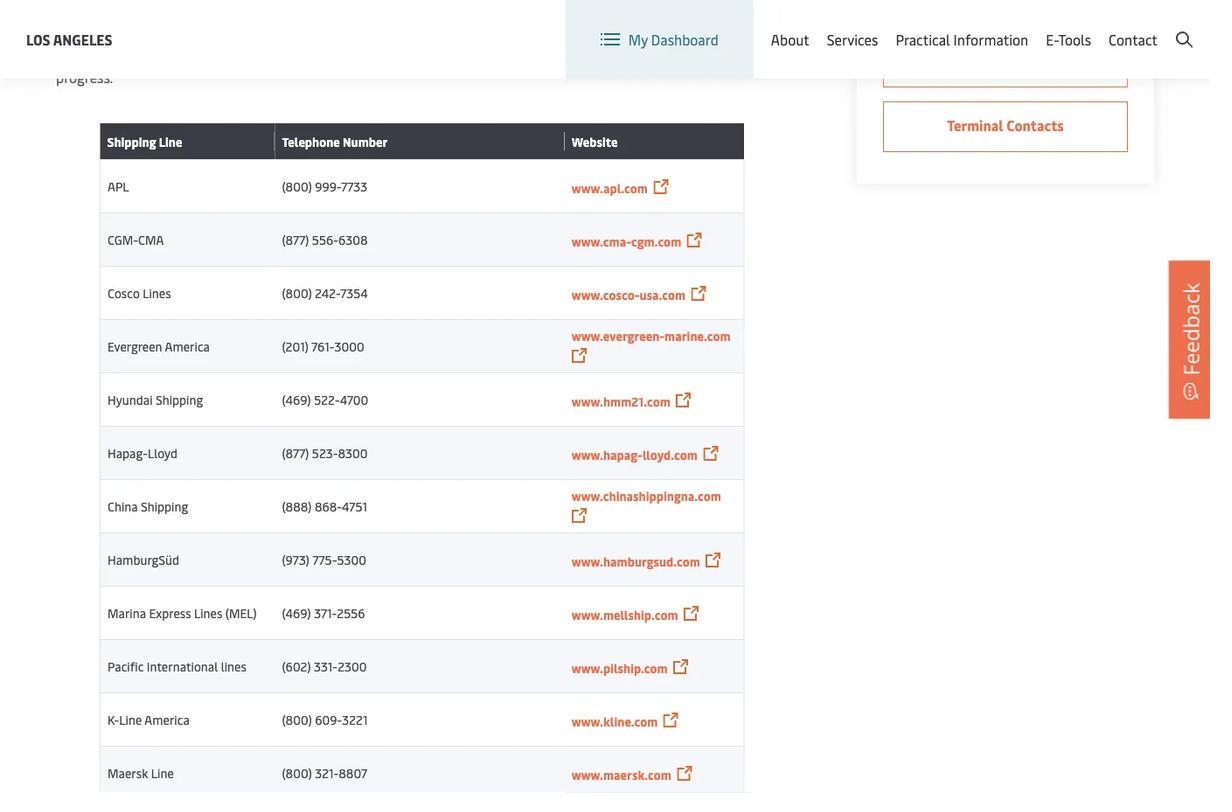 Task type: locate. For each thing, give the bounding box(es) containing it.
shipping
[[107, 133, 156, 150], [156, 391, 203, 408], [141, 498, 188, 515]]

contacts
[[1007, 116, 1064, 135]]

cosco lines
[[108, 285, 171, 301]]

2 vertical spatial shipping
[[141, 498, 188, 515]]

lines
[[143, 285, 171, 301], [194, 605, 223, 621]]

(800) left 999-
[[282, 178, 312, 195]]

we right urgent,
[[199, 24, 217, 43]]

suggest
[[220, 24, 269, 43]]

www.evergreen-marine.com link
[[572, 328, 731, 344]]

1 vertical spatial the
[[721, 46, 742, 65]]

line down meet on the top of the page
[[159, 133, 182, 150]]

shipping for china shipping
[[141, 498, 188, 515]]

ensure
[[574, 24, 616, 43]]

1 (469) from the top
[[282, 391, 311, 408]]

cma
[[138, 231, 164, 248]]

(602) 331-2300
[[282, 658, 367, 675]]

your right meet on the top of the page
[[189, 46, 217, 65]]

contact button
[[1109, 0, 1158, 79]]

urgent,
[[151, 24, 196, 43]]

1 horizontal spatial is
[[688, 24, 698, 43]]

0 vertical spatial america
[[165, 338, 210, 355]]

2 (877) from the top
[[282, 445, 309, 461]]

1 vertical spatial lines
[[194, 605, 223, 621]]

telephone number
[[282, 133, 388, 150]]

www.evergreen-marine.com
[[572, 328, 731, 344]]

www.mellship.com
[[572, 607, 678, 623]]

line right maersk
[[151, 765, 174, 781]]

switch location
[[750, 16, 849, 35]]

1 horizontal spatial you
[[617, 46, 640, 65]]

ocean
[[396, 24, 433, 43]]

2 cargo from the left
[[650, 24, 685, 43]]

of
[[704, 46, 718, 65]]

www.cma-cgm.com link
[[572, 233, 682, 250]]

e-tools
[[1046, 30, 1092, 49]]

we down how
[[538, 46, 555, 65]]

556-
[[312, 231, 338, 248]]

america right k-
[[145, 712, 190, 728]]

you right "keep"
[[617, 46, 640, 65]]

k-line america
[[108, 712, 190, 728]]

cgm.com
[[631, 233, 682, 250]]

to
[[298, 24, 312, 43], [557, 24, 570, 43], [747, 24, 761, 43], [137, 46, 150, 65]]

(800) left '321-'
[[282, 765, 312, 781]]

the right of
[[721, 46, 742, 65]]

shipping for hyundai shipping
[[156, 391, 203, 408]]

(469) for (469) 371-2556
[[282, 605, 311, 621]]

(877) for (877) 556-6308
[[282, 231, 309, 248]]

pacific international lines
[[108, 658, 247, 675]]

0 horizontal spatial cargo
[[100, 24, 134, 43]]

you up the requirements.
[[272, 24, 295, 43]]

line for k-
[[119, 712, 142, 728]]

my dashboard button
[[601, 0, 719, 79]]

0 horizontal spatial we
[[199, 24, 217, 43]]

1 vertical spatial you
[[617, 46, 640, 65]]

(877)
[[282, 231, 309, 248], [282, 445, 309, 461]]

and
[[511, 46, 534, 65]]

(602)
[[282, 658, 311, 675]]

1 horizontal spatial cargo
[[650, 24, 685, 43]]

to right bays
[[137, 46, 150, 65]]

3 (800) from the top
[[282, 712, 312, 728]]

(469) left 522-
[[282, 391, 311, 408]]

522-
[[314, 391, 340, 408]]

international
[[147, 658, 218, 675]]

0 vertical spatial we
[[199, 24, 217, 43]]

(877) left "523-"
[[282, 445, 309, 461]]

(888) 868-4751
[[282, 498, 367, 515]]

cargo up bays
[[100, 24, 134, 43]]

0 vertical spatial you
[[272, 24, 295, 43]]

1 vertical spatial shipping
[[156, 391, 203, 408]]

0 vertical spatial shipping
[[107, 133, 156, 150]]

los
[[26, 30, 50, 49]]

0 horizontal spatial the
[[721, 46, 742, 65]]

create
[[1098, 16, 1138, 35]]

evergreen
[[108, 338, 162, 355]]

7733
[[341, 178, 368, 195]]

america
[[165, 338, 210, 355], [145, 712, 190, 728]]

8300
[[338, 445, 368, 461]]

hapag-
[[108, 445, 148, 461]]

(800) for (800) 999-7733
[[282, 178, 312, 195]]

(800) 321-8807
[[282, 765, 367, 781]]

loaded
[[701, 24, 744, 43]]

line for shipping
[[159, 133, 182, 150]]

1 horizontal spatial we
[[538, 46, 555, 65]]

0 horizontal spatial lines
[[143, 285, 171, 301]]

login / create account
[[1052, 16, 1193, 35]]

1 (800) from the top
[[282, 178, 312, 195]]

(877) for (877) 523-8300
[[282, 445, 309, 461]]

cgm-cma
[[108, 231, 164, 248]]

cargo up 'informed'
[[650, 24, 685, 43]]

if your cargo is urgent, we suggest you to consult your ocean carriers about how to ensure your cargo is loaded to the priority bays to meet your requirements. let us know your arrangements and we will keep you informed of the actual progress.
[[56, 24, 785, 87]]

(973)
[[282, 551, 310, 568]]

to up actual
[[747, 24, 761, 43]]

1 (877) from the top
[[282, 231, 309, 248]]

america right "evergreen"
[[165, 338, 210, 355]]

321-
[[315, 765, 339, 781]]

1 vertical spatial line
[[119, 712, 142, 728]]

to up let
[[298, 24, 312, 43]]

www.cosco-usa.com
[[572, 286, 686, 303]]

0 horizontal spatial is
[[138, 24, 148, 43]]

line up maersk
[[119, 712, 142, 728]]

2 is from the left
[[688, 24, 698, 43]]

feedback button
[[1169, 261, 1210, 419]]

cgm-
[[108, 231, 138, 248]]

cargo
[[100, 24, 134, 43], [650, 24, 685, 43]]

is left urgent,
[[138, 24, 148, 43]]

login
[[1052, 16, 1086, 35]]

www.apl.com link
[[572, 180, 648, 196]]

4 (800) from the top
[[282, 765, 312, 781]]

lines left (mel)
[[194, 605, 223, 621]]

www.hamburgsud.com
[[572, 553, 700, 570]]

shipping up "apl"
[[107, 133, 156, 150]]

0 vertical spatial line
[[159, 133, 182, 150]]

0 vertical spatial the
[[764, 24, 785, 43]]

8807
[[339, 765, 367, 781]]

shipping right china
[[141, 498, 188, 515]]

0 vertical spatial (877)
[[282, 231, 309, 248]]

global
[[905, 16, 945, 35]]

2 (469) from the top
[[282, 605, 311, 621]]

pacific
[[108, 658, 144, 675]]

(877) 523-8300
[[282, 445, 368, 461]]

know
[[352, 46, 385, 65]]

login / create account link
[[1019, 0, 1193, 52]]

your right ensure
[[619, 24, 647, 43]]

lloyd.com
[[643, 446, 698, 463]]

consult
[[315, 24, 361, 43]]

2 (800) from the top
[[282, 285, 312, 301]]

marina express lines (mel)
[[108, 605, 257, 621]]

tools
[[1059, 30, 1092, 49]]

shipping right hyundai
[[156, 391, 203, 408]]

number
[[343, 133, 388, 150]]

0 vertical spatial lines
[[143, 285, 171, 301]]

(800)
[[282, 178, 312, 195], [282, 285, 312, 301], [282, 712, 312, 728], [282, 765, 312, 781]]

(800) for (800) 321-8807
[[282, 765, 312, 781]]

(800) left 609-
[[282, 712, 312, 728]]

location
[[795, 16, 849, 35]]

(800) left 242-
[[282, 285, 312, 301]]

the up actual
[[764, 24, 785, 43]]

hapag-lloyd
[[108, 445, 178, 461]]

1 vertical spatial (469)
[[282, 605, 311, 621]]

hamburgsüd
[[108, 551, 179, 568]]

(800) 242-7354
[[282, 285, 368, 301]]

2 vertical spatial line
[[151, 765, 174, 781]]

(469) left 371-
[[282, 605, 311, 621]]

your up know
[[364, 24, 392, 43]]

lines right cosco
[[143, 285, 171, 301]]

(877) left 556-
[[282, 231, 309, 248]]

/
[[1089, 16, 1094, 35]]

(469) for (469) 522-4700
[[282, 391, 311, 408]]

6308
[[338, 231, 368, 248]]

maersk
[[108, 765, 148, 781]]

if
[[56, 24, 65, 43]]

(877) 556-6308
[[282, 231, 368, 248]]

cosco
[[108, 285, 140, 301]]

services
[[827, 30, 878, 49]]

761-
[[312, 338, 335, 355]]

1 vertical spatial we
[[538, 46, 555, 65]]

www.hapag-
[[572, 446, 643, 463]]

1 horizontal spatial lines
[[194, 605, 223, 621]]

you
[[272, 24, 295, 43], [617, 46, 640, 65]]

1 vertical spatial (877)
[[282, 445, 309, 461]]

0 vertical spatial (469)
[[282, 391, 311, 408]]

is left loaded on the top of the page
[[688, 24, 698, 43]]



Task type: vqa. For each thing, say whether or not it's contained in the screenshot.
Set
no



Task type: describe. For each thing, give the bounding box(es) containing it.
371-
[[314, 605, 337, 621]]

www.apl.com
[[572, 180, 648, 196]]

www.mellship.com link
[[572, 607, 678, 623]]

line for maersk
[[151, 765, 174, 781]]

hyundai shipping
[[108, 391, 203, 408]]

shipping line
[[107, 133, 182, 150]]

my dashboard
[[629, 30, 719, 49]]

priority
[[56, 46, 102, 65]]

marina
[[108, 605, 146, 621]]

331-
[[314, 658, 338, 675]]

(469) 371-2556
[[282, 605, 365, 621]]

let
[[310, 46, 330, 65]]

4751
[[342, 498, 367, 515]]

k-
[[108, 712, 119, 728]]

information
[[954, 30, 1029, 49]]

global menu
[[905, 16, 984, 35]]

775-
[[313, 551, 337, 568]]

999-
[[315, 178, 341, 195]]

0 horizontal spatial you
[[272, 24, 295, 43]]

www.maersk.com link
[[572, 767, 672, 783]]

www.pilship.com
[[572, 660, 668, 677]]

to up will
[[557, 24, 570, 43]]

terminal contacts
[[947, 116, 1064, 135]]

(800) 609-3221
[[282, 712, 368, 728]]

(800) for (800) 609-3221
[[282, 712, 312, 728]]

about
[[771, 30, 810, 49]]

angeles
[[53, 30, 112, 49]]

dashboard
[[651, 30, 719, 49]]

523-
[[312, 445, 338, 461]]

account
[[1141, 16, 1193, 35]]

(469) 522-4700
[[282, 391, 368, 408]]

www.pilship.com link
[[572, 660, 668, 677]]

express
[[149, 605, 191, 621]]

1 horizontal spatial the
[[764, 24, 785, 43]]

apl
[[108, 178, 129, 195]]

services button
[[827, 0, 878, 79]]

practical information button
[[896, 0, 1029, 79]]

us
[[334, 46, 348, 65]]

china
[[108, 498, 138, 515]]

bays
[[105, 46, 134, 65]]

1 vertical spatial america
[[145, 712, 190, 728]]

(mel)
[[226, 605, 257, 621]]

5300
[[337, 551, 366, 568]]

(201) 761-3000
[[282, 338, 364, 355]]

3000
[[335, 338, 364, 355]]

los angeles
[[26, 30, 112, 49]]

your right if
[[68, 24, 96, 43]]

lloyd
[[148, 445, 178, 461]]

(888)
[[282, 498, 312, 515]]

(973) 775-5300
[[282, 551, 366, 568]]

4700
[[340, 391, 368, 408]]

about button
[[771, 0, 810, 79]]

609-
[[315, 712, 342, 728]]

www.hapag-lloyd.com link
[[572, 446, 698, 463]]

usa.com
[[640, 286, 686, 303]]

telephone
[[282, 133, 340, 150]]

website
[[572, 133, 618, 150]]

2300
[[338, 658, 367, 675]]

menu
[[948, 16, 984, 35]]

your down 'ocean'
[[388, 46, 416, 65]]

los angeles link
[[26, 28, 112, 50]]

will
[[559, 46, 581, 65]]

www.evergreen-
[[572, 328, 665, 344]]

2556
[[337, 605, 365, 621]]

actual
[[745, 46, 784, 65]]

evergreen america
[[108, 338, 210, 355]]

practical information
[[896, 30, 1029, 49]]

1 cargo from the left
[[100, 24, 134, 43]]

www.hmm21.com link
[[572, 393, 671, 410]]

www.hapag-lloyd.com
[[572, 446, 698, 463]]

e-
[[1046, 30, 1059, 49]]

www.hmm21.com
[[572, 393, 671, 410]]

(800) for (800) 242-7354
[[282, 285, 312, 301]]

7354
[[340, 285, 368, 301]]

how
[[527, 24, 554, 43]]

1 is from the left
[[138, 24, 148, 43]]

about
[[487, 24, 524, 43]]

practical
[[896, 30, 950, 49]]

www.hamburgsud.com link
[[572, 553, 700, 570]]

progress.
[[56, 68, 113, 87]]



